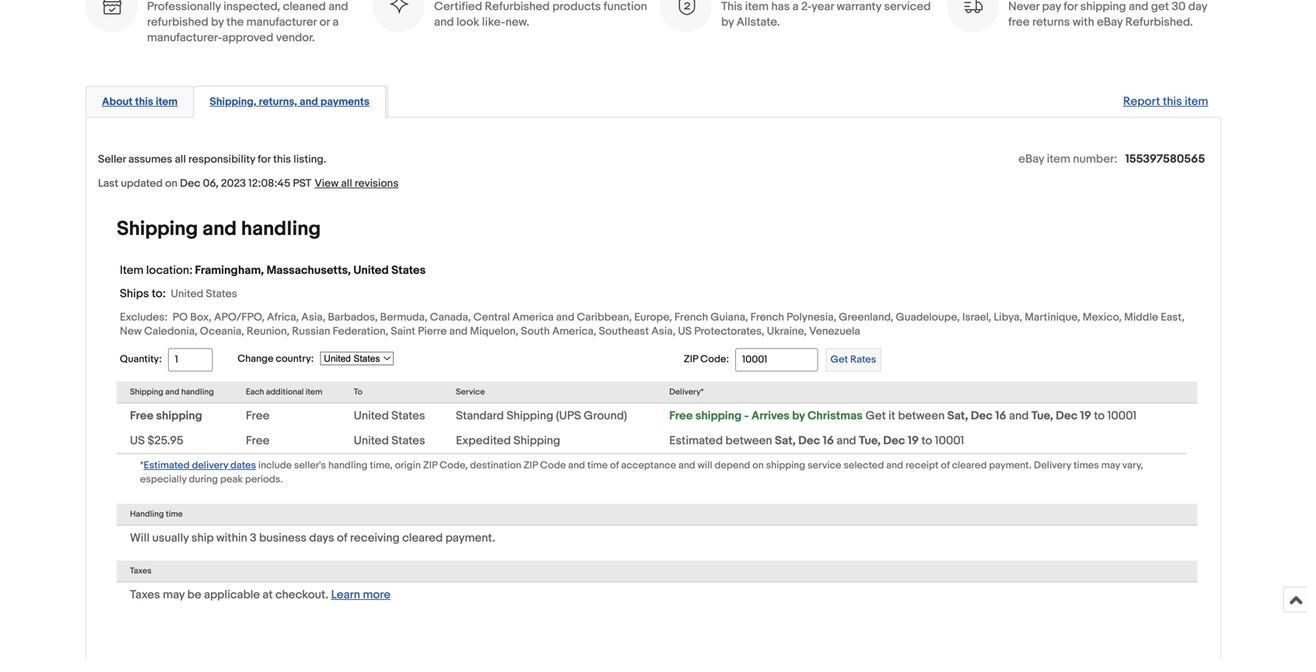 Task type: vqa. For each thing, say whether or not it's contained in the screenshot.
AUTHENTIC
no



Task type: describe. For each thing, give the bounding box(es) containing it.
zip code:
[[684, 354, 730, 366]]

1 horizontal spatial 10001
[[1108, 409, 1137, 423]]

united states for us $25.95
[[354, 434, 425, 448]]

applicable
[[204, 588, 260, 602]]

checkout.
[[276, 588, 329, 602]]

receiving
[[350, 531, 400, 545]]

item
[[120, 264, 144, 278]]

more
[[363, 588, 391, 602]]

additional
[[266, 387, 304, 397]]

during
[[189, 474, 218, 486]]

-
[[745, 409, 749, 423]]

each additional item
[[246, 387, 323, 397]]

cleaned
[[283, 0, 326, 14]]

learn more link
[[331, 588, 391, 602]]

view all revisions link
[[312, 176, 399, 190]]

shipping inside include seller's handling time, origin zip code, destination zip code and time of acceptance and will depend on shipping service selected and receipt of cleared payment. delivery times may vary, especially during peak periods.
[[767, 460, 806, 472]]

destination
[[470, 460, 522, 472]]

saint
[[391, 325, 416, 338]]

1 vertical spatial for
[[258, 153, 271, 166]]

0 horizontal spatial to
[[922, 434, 933, 448]]

this item has a 2-year warranty serviced by allstate.
[[722, 0, 932, 29]]

1 vertical spatial payment.
[[446, 531, 496, 545]]

especially
[[140, 474, 187, 486]]

view
[[315, 177, 339, 190]]

2 horizontal spatial of
[[941, 460, 950, 472]]

manufacturer-
[[147, 31, 222, 45]]

0 horizontal spatial may
[[163, 588, 185, 602]]

free up dates
[[246, 434, 270, 448]]

ships
[[120, 287, 149, 301]]

0 horizontal spatial of
[[337, 531, 348, 545]]

for inside never pay for shipping and get 30 day free returns with ebay refurbished.
[[1064, 0, 1078, 14]]

0 horizontal spatial 16
[[823, 434, 835, 448]]

year
[[812, 0, 835, 14]]

shipping, returns, and payments
[[210, 95, 370, 109]]

like-
[[482, 15, 506, 29]]

by inside professionally inspected, cleaned and refurbished by the manufacturer or a manufacturer-approved vendor.
[[211, 15, 224, 29]]

on inside include seller's handling time, origin zip code, destination zip code and time of acceptance and will depend on shipping service selected and receipt of cleared payment. delivery times may vary, especially during peak periods.
[[753, 460, 764, 472]]

professionally inspected, cleaned and refurbished by the manufacturer or a manufacturer-approved vendor.
[[147, 0, 348, 45]]

new.
[[506, 15, 530, 29]]

has
[[772, 0, 790, 14]]

0 horizontal spatial tue,
[[860, 434, 881, 448]]

protectorates,
[[695, 325, 765, 338]]

code
[[540, 460, 566, 472]]

include
[[258, 460, 292, 472]]

listing.
[[294, 153, 326, 166]]

155397580565
[[1126, 152, 1206, 166]]

taxes for taxes may be applicable at checkout. learn more
[[130, 588, 160, 602]]

pay
[[1043, 0, 1062, 14]]

united down to
[[354, 409, 389, 423]]

be
[[187, 588, 201, 602]]

seller assumes all responsibility for this listing.
[[98, 153, 326, 166]]

1 horizontal spatial of
[[610, 460, 619, 472]]

1 vertical spatial 19
[[908, 434, 920, 448]]

christmas
[[808, 409, 863, 423]]

0 vertical spatial asia,
[[302, 311, 326, 324]]

returns
[[1033, 15, 1071, 29]]

bermuda,
[[380, 311, 428, 324]]

with
[[1073, 15, 1095, 29]]

get
[[1152, 0, 1170, 14]]

1 french from the left
[[675, 311, 709, 324]]

excludes:
[[120, 311, 168, 324]]

expedited
[[456, 434, 511, 448]]

professionally
[[147, 0, 221, 14]]

report this item link
[[1116, 87, 1217, 116]]

vary,
[[1123, 460, 1144, 472]]

look
[[457, 15, 480, 29]]

oceania,
[[200, 325, 244, 338]]

to
[[354, 387, 363, 397]]

2 horizontal spatial by
[[793, 409, 806, 423]]

libya,
[[994, 311, 1023, 324]]

get it between sat, dec 16 and tue, dec 19 to 10001
[[866, 409, 1137, 423]]

free up us $25.95
[[130, 409, 154, 423]]

function
[[604, 0, 648, 14]]

guiana,
[[711, 311, 749, 324]]

item left the number:
[[1048, 152, 1071, 166]]

service
[[456, 387, 485, 397]]

and inside certified refurbished products function and look like-new.
[[434, 15, 454, 29]]

united up the time,
[[354, 434, 389, 448]]

us inside the po box, apo/fpo, africa, asia, barbados, bermuda, canada, central america and caribbean, europe, french guiana, french polynesia, greenland, guadeloupe, israel, libya, martinique, mexico, middle east, new caledonia, oceania, reunion, russian federation, saint pierre and miquelon, south america, southeast asia, us protectorates, ukraine, venezuela
[[678, 325, 692, 338]]

refurbished
[[485, 0, 550, 14]]

ZIP Code: text field
[[736, 348, 819, 372]]

item for about this item
[[156, 95, 178, 109]]

assumes
[[128, 153, 172, 166]]

polynesia,
[[787, 311, 837, 324]]

shipping up free shipping
[[130, 387, 164, 397]]

1 vertical spatial us
[[130, 434, 145, 448]]

venezuela
[[810, 325, 861, 338]]

africa,
[[267, 311, 299, 324]]

estimated between sat, dec 16 and tue, dec 19 to 10001
[[670, 434, 965, 448]]

united inside ships to: united states
[[171, 288, 204, 301]]

service
[[808, 460, 842, 472]]

item location: framingham, massachusetts, united states
[[120, 264, 426, 278]]

2 horizontal spatial zip
[[684, 354, 699, 366]]

0 horizontal spatial sat,
[[775, 434, 796, 448]]

periods.
[[245, 474, 283, 486]]

by inside this item has a 2-year warranty serviced by allstate.
[[722, 15, 734, 29]]

caledonia,
[[144, 325, 198, 338]]

0 horizontal spatial time
[[166, 510, 183, 520]]

0 horizontal spatial estimated
[[144, 460, 190, 472]]

russian
[[292, 325, 331, 338]]

updated
[[121, 177, 163, 190]]

shipping inside never pay for shipping and get 30 day free returns with ebay refurbished.
[[1081, 0, 1127, 14]]

united states for free shipping
[[354, 409, 425, 423]]

this for report
[[1164, 95, 1183, 109]]

rates
[[851, 354, 877, 366]]

12:08:45
[[249, 177, 291, 190]]

delivery*
[[670, 387, 704, 397]]

number:
[[1074, 152, 1118, 166]]

0 horizontal spatial between
[[726, 434, 773, 448]]

change country:
[[238, 353, 314, 365]]

america,
[[553, 325, 597, 338]]

handling
[[130, 510, 164, 520]]

inspected,
[[224, 0, 280, 14]]

south
[[521, 325, 550, 338]]

estimated delivery dates link
[[144, 458, 256, 472]]

serviced
[[885, 0, 932, 14]]

0 vertical spatial on
[[165, 177, 178, 190]]

0 vertical spatial sat,
[[948, 409, 969, 423]]

0 horizontal spatial zip
[[423, 460, 438, 472]]

1 vertical spatial ebay
[[1019, 152, 1045, 166]]

may inside include seller's handling time, origin zip code, destination zip code and time of acceptance and will depend on shipping service selected and receipt of cleared payment. delivery times may vary, especially during peak periods.
[[1102, 460, 1121, 472]]

pst
[[293, 177, 312, 190]]

free
[[1009, 15, 1030, 29]]

1 horizontal spatial tue,
[[1032, 409, 1054, 423]]

selected
[[844, 460, 885, 472]]

handling inside include seller's handling time, origin zip code, destination zip code and time of acceptance and will depend on shipping service selected and receipt of cleared payment. delivery times may vary, especially during peak periods.
[[329, 460, 368, 472]]

business
[[259, 531, 307, 545]]

(ups
[[556, 409, 582, 423]]

time inside include seller's handling time, origin zip code, destination zip code and time of acceptance and will depend on shipping service selected and receipt of cleared payment. delivery times may vary, especially during peak periods.
[[588, 460, 608, 472]]

and inside never pay for shipping and get 30 day free returns with ebay refurbished.
[[1130, 0, 1149, 14]]

apo/fpo,
[[214, 311, 265, 324]]

taxes for taxes
[[130, 566, 152, 576]]



Task type: locate. For each thing, give the bounding box(es) containing it.
this for about
[[135, 95, 153, 109]]

0 vertical spatial payment.
[[990, 460, 1032, 472]]

1 horizontal spatial sat,
[[948, 409, 969, 423]]

us up zip code:
[[678, 325, 692, 338]]

a left 2-
[[793, 0, 799, 14]]

item right report
[[1186, 95, 1209, 109]]

cleared
[[953, 460, 987, 472], [403, 531, 443, 545]]

with details__icon image for certified
[[389, 0, 410, 17]]

get left it
[[866, 409, 887, 423]]

ebay inside never pay for shipping and get 30 day free returns with ebay refurbished.
[[1098, 15, 1123, 29]]

united up "po"
[[171, 288, 204, 301]]

1 horizontal spatial 19
[[1081, 409, 1092, 423]]

federation,
[[333, 325, 389, 338]]

about
[[102, 95, 133, 109]]

peak
[[220, 474, 243, 486]]

estimated up will
[[670, 434, 723, 448]]

1 horizontal spatial on
[[753, 460, 764, 472]]

tue,
[[1032, 409, 1054, 423], [860, 434, 881, 448]]

states inside ships to: united states
[[206, 288, 237, 301]]

code,
[[440, 460, 468, 472]]

payment. inside include seller's handling time, origin zip code, destination zip code and time of acceptance and will depend on shipping service selected and receipt of cleared payment. delivery times may vary, especially during peak periods.
[[990, 460, 1032, 472]]

1 vertical spatial taxes
[[130, 588, 160, 602]]

free
[[130, 409, 154, 423], [246, 409, 270, 423], [670, 409, 693, 423], [246, 434, 270, 448]]

united
[[354, 264, 389, 278], [171, 288, 204, 301], [354, 409, 389, 423], [354, 434, 389, 448]]

2 horizontal spatial this
[[1164, 95, 1183, 109]]

box,
[[190, 311, 212, 324]]

cleared right receipt
[[953, 460, 987, 472]]

0 horizontal spatial all
[[175, 153, 186, 166]]

vendor.
[[276, 31, 315, 45]]

for
[[1064, 0, 1078, 14], [258, 153, 271, 166]]

0 horizontal spatial by
[[211, 15, 224, 29]]

0 vertical spatial tue,
[[1032, 409, 1054, 423]]

0 horizontal spatial cleared
[[403, 531, 443, 545]]

0 vertical spatial handling
[[241, 217, 321, 241]]

0 vertical spatial for
[[1064, 0, 1078, 14]]

1 united states from the top
[[354, 409, 425, 423]]

0 horizontal spatial payment.
[[446, 531, 496, 545]]

ship
[[192, 531, 214, 545]]

the
[[227, 15, 244, 29]]

ebay left the number:
[[1019, 152, 1045, 166]]

time up usually at the bottom left of page
[[166, 510, 183, 520]]

1 horizontal spatial may
[[1102, 460, 1121, 472]]

a inside this item has a 2-year warranty serviced by allstate.
[[793, 0, 799, 14]]

with details__icon image left refurbished
[[101, 0, 122, 17]]

taxes may be applicable at checkout. learn more
[[130, 588, 391, 602]]

between right it
[[899, 409, 945, 423]]

times
[[1074, 460, 1100, 472]]

expedited shipping
[[456, 434, 561, 448]]

payment.
[[990, 460, 1032, 472], [446, 531, 496, 545]]

1 horizontal spatial estimated
[[670, 434, 723, 448]]

all
[[175, 153, 186, 166], [341, 177, 352, 190]]

with details__icon image for professionally
[[101, 0, 122, 17]]

1 horizontal spatial ebay
[[1098, 15, 1123, 29]]

1 horizontal spatial payment.
[[990, 460, 1032, 472]]

1 vertical spatial asia,
[[652, 325, 676, 338]]

Quantity: text field
[[168, 348, 213, 372]]

0 vertical spatial a
[[793, 0, 799, 14]]

about this item
[[102, 95, 178, 109]]

location:
[[146, 264, 193, 278]]

1 horizontal spatial 16
[[996, 409, 1007, 423]]

miquelon,
[[470, 325, 519, 338]]

1 horizontal spatial by
[[722, 15, 734, 29]]

0 horizontal spatial ebay
[[1019, 152, 1045, 166]]

0 vertical spatial 19
[[1081, 409, 1092, 423]]

central
[[474, 311, 510, 324]]

1 horizontal spatial for
[[1064, 0, 1078, 14]]

estimated up especially
[[144, 460, 190, 472]]

0 vertical spatial cleared
[[953, 460, 987, 472]]

with details__icon image left certified
[[389, 0, 410, 17]]

by right arrives on the bottom
[[793, 409, 806, 423]]

po
[[173, 311, 188, 324]]

zip right origin
[[423, 460, 438, 472]]

item right the 'about'
[[156, 95, 178, 109]]

shipping left service
[[767, 460, 806, 472]]

handling down the quantity: "text box"
[[181, 387, 214, 397]]

us
[[678, 325, 692, 338], [130, 434, 145, 448]]

taxes left be
[[130, 588, 160, 602]]

and inside professionally inspected, cleaned and refurbished by the manufacturer or a manufacturer-approved vendor.
[[329, 0, 348, 14]]

1 horizontal spatial a
[[793, 0, 799, 14]]

1 vertical spatial 10001
[[936, 434, 965, 448]]

get inside button
[[831, 354, 849, 366]]

this right report
[[1164, 95, 1183, 109]]

never pay for shipping and get 30 day free returns with ebay refurbished.
[[1009, 0, 1208, 29]]

1 vertical spatial to
[[922, 434, 933, 448]]

shipping, returns, and payments button
[[210, 95, 370, 109]]

tue, up selected
[[860, 434, 881, 448]]

tab list containing about this item
[[86, 83, 1222, 118]]

change
[[238, 353, 274, 365]]

by left the
[[211, 15, 224, 29]]

with details__icon image for this
[[676, 0, 697, 17]]

1 horizontal spatial zip
[[524, 460, 538, 472]]

0 horizontal spatial 10001
[[936, 434, 965, 448]]

shipping up with
[[1081, 0, 1127, 14]]

between down -
[[726, 434, 773, 448]]

this right the 'about'
[[135, 95, 153, 109]]

code:
[[701, 354, 730, 366]]

0 vertical spatial 10001
[[1108, 409, 1137, 423]]

united states up the time,
[[354, 434, 425, 448]]

1 horizontal spatial asia,
[[652, 325, 676, 338]]

shipping and handling
[[117, 217, 321, 241], [130, 387, 214, 397]]

4 with details__icon image from the left
[[963, 0, 984, 17]]

with details__icon image left free
[[963, 0, 984, 17]]

middle
[[1125, 311, 1159, 324]]

to up times
[[1095, 409, 1106, 423]]

1 vertical spatial all
[[341, 177, 352, 190]]

by down this
[[722, 15, 734, 29]]

19 up times
[[1081, 409, 1092, 423]]

1 vertical spatial sat,
[[775, 434, 796, 448]]

massachusetts,
[[267, 264, 351, 278]]

for up 12:08:45
[[258, 153, 271, 166]]

1 vertical spatial tue,
[[860, 434, 881, 448]]

with details__icon image for never
[[963, 0, 984, 17]]

tue, up delivery
[[1032, 409, 1054, 423]]

with details__icon image
[[101, 0, 122, 17], [389, 0, 410, 17], [676, 0, 697, 17], [963, 0, 984, 17]]

greenland,
[[839, 311, 894, 324]]

handling
[[241, 217, 321, 241], [181, 387, 214, 397], [329, 460, 368, 472]]

with details__icon image left this
[[676, 0, 697, 17]]

states
[[392, 264, 426, 278], [206, 288, 237, 301], [392, 409, 425, 423], [392, 434, 425, 448]]

2 taxes from the top
[[130, 588, 160, 602]]

shipping left -
[[696, 409, 742, 423]]

1 with details__icon image from the left
[[101, 0, 122, 17]]

1 vertical spatial 16
[[823, 434, 835, 448]]

handling time
[[130, 510, 183, 520]]

french
[[675, 311, 709, 324], [751, 311, 785, 324]]

1 horizontal spatial to
[[1095, 409, 1106, 423]]

*
[[140, 460, 144, 472]]

0 horizontal spatial handling
[[181, 387, 214, 397]]

item right additional
[[306, 387, 323, 397]]

item up allstate. on the right top of the page
[[746, 0, 769, 14]]

0 vertical spatial time
[[588, 460, 608, 472]]

0 horizontal spatial this
[[135, 95, 153, 109]]

of left acceptance
[[610, 460, 619, 472]]

never
[[1009, 0, 1040, 14]]

delivery
[[1035, 460, 1072, 472]]

of right days
[[337, 531, 348, 545]]

1 vertical spatial shipping and handling
[[130, 387, 214, 397]]

cleared right receiving
[[403, 531, 443, 545]]

or
[[320, 15, 330, 29]]

0 horizontal spatial 19
[[908, 434, 920, 448]]

2 united states from the top
[[354, 434, 425, 448]]

pierre
[[418, 325, 447, 338]]

reunion,
[[247, 325, 290, 338]]

dates
[[231, 460, 256, 472]]

handling up item location: framingham, massachusetts, united states
[[241, 217, 321, 241]]

asia, down europe,
[[652, 325, 676, 338]]

ships to: united states
[[120, 287, 237, 301]]

french up ukraine,
[[751, 311, 785, 324]]

item inside button
[[156, 95, 178, 109]]

for right pay
[[1064, 0, 1078, 14]]

)
[[624, 409, 628, 423]]

zip left code:
[[684, 354, 699, 366]]

and inside button
[[300, 95, 318, 109]]

time right code
[[588, 460, 608, 472]]

1 vertical spatial may
[[163, 588, 185, 602]]

asia,
[[302, 311, 326, 324], [652, 325, 676, 338]]

manufacturer
[[246, 15, 317, 29]]

may left vary,
[[1102, 460, 1121, 472]]

shipping up $25.95
[[156, 409, 202, 423]]

0 vertical spatial between
[[899, 409, 945, 423]]

us up *
[[130, 434, 145, 448]]

item for report this item
[[1186, 95, 1209, 109]]

french left guiana,
[[675, 311, 709, 324]]

0 vertical spatial ebay
[[1098, 15, 1123, 29]]

1 vertical spatial handling
[[181, 387, 214, 397]]

seller
[[98, 153, 126, 166]]

item
[[746, 0, 769, 14], [1186, 95, 1209, 109], [156, 95, 178, 109], [1048, 152, 1071, 166], [306, 387, 323, 397]]

free shipping - arrives by christmas
[[670, 409, 863, 423]]

cleared inside include seller's handling time, origin zip code, destination zip code and time of acceptance and will depend on shipping service selected and receipt of cleared payment. delivery times may vary, especially during peak periods.
[[953, 460, 987, 472]]

0 vertical spatial shipping and handling
[[117, 217, 321, 241]]

southeast
[[599, 325, 649, 338]]

10001 up receipt
[[936, 434, 965, 448]]

canada,
[[430, 311, 471, 324]]

free down each
[[246, 409, 270, 423]]

3
[[250, 531, 257, 545]]

10001 up vary,
[[1108, 409, 1137, 423]]

1 vertical spatial estimated
[[144, 460, 190, 472]]

revisions
[[355, 177, 399, 190]]

refurbished.
[[1126, 15, 1194, 29]]

item for each additional item
[[306, 387, 323, 397]]

this up 12:08:45
[[273, 153, 291, 166]]

1 horizontal spatial get
[[866, 409, 887, 423]]

to:
[[152, 287, 166, 301]]

item inside this item has a 2-year warranty serviced by allstate.
[[746, 0, 769, 14]]

2 horizontal spatial handling
[[329, 460, 368, 472]]

within
[[216, 531, 247, 545]]

0 vertical spatial may
[[1102, 460, 1121, 472]]

tab list
[[86, 83, 1222, 118]]

0 horizontal spatial get
[[831, 354, 849, 366]]

0 vertical spatial all
[[175, 153, 186, 166]]

3 with details__icon image from the left
[[676, 0, 697, 17]]

1 vertical spatial get
[[866, 409, 887, 423]]

po box, apo/fpo, africa, asia, barbados, bermuda, canada, central america and caribbean, europe, french guiana, french polynesia, greenland, guadeloupe, israel, libya, martinique, mexico, middle east, new caledonia, oceania, reunion, russian federation, saint pierre and miquelon, south america, southeast asia, us protectorates, ukraine, venezuela
[[120, 311, 1185, 338]]

get for get it between sat, dec 16 and tue, dec 19 to 10001
[[866, 409, 887, 423]]

arrives
[[752, 409, 790, 423]]

0 horizontal spatial asia,
[[302, 311, 326, 324]]

2023
[[221, 177, 246, 190]]

handling left the time,
[[329, 460, 368, 472]]

shipping up location:
[[117, 217, 198, 241]]

origin
[[395, 460, 421, 472]]

1 vertical spatial between
[[726, 434, 773, 448]]

0 horizontal spatial on
[[165, 177, 178, 190]]

refurbished
[[147, 15, 209, 29]]

19 up receipt
[[908, 434, 920, 448]]

get for get rates
[[831, 354, 849, 366]]

sat, down arrives on the bottom
[[775, 434, 796, 448]]

payment. left delivery
[[990, 460, 1032, 472]]

1 taxes from the top
[[130, 566, 152, 576]]

asia, up russian
[[302, 311, 326, 324]]

1 vertical spatial united states
[[354, 434, 425, 448]]

get rates
[[831, 354, 877, 366]]

1 vertical spatial cleared
[[403, 531, 443, 545]]

19
[[1081, 409, 1092, 423], [908, 434, 920, 448]]

all right the assumes
[[175, 153, 186, 166]]

quantity:
[[120, 354, 162, 366]]

sat, right it
[[948, 409, 969, 423]]

1 horizontal spatial handling
[[241, 217, 321, 241]]

2 with details__icon image from the left
[[389, 0, 410, 17]]

on right "depend"
[[753, 460, 764, 472]]

east,
[[1162, 311, 1185, 324]]

2 french from the left
[[751, 311, 785, 324]]

this inside button
[[135, 95, 153, 109]]

of right receipt
[[941, 460, 950, 472]]

0 vertical spatial us
[[678, 325, 692, 338]]

0 vertical spatial taxes
[[130, 566, 152, 576]]

30
[[1173, 0, 1187, 14]]

zip left code
[[524, 460, 538, 472]]

israel,
[[963, 311, 992, 324]]

a right or
[[333, 15, 339, 29]]

1 horizontal spatial us
[[678, 325, 692, 338]]

0 horizontal spatial french
[[675, 311, 709, 324]]

mexico,
[[1083, 311, 1122, 324]]

get left rates
[[831, 354, 849, 366]]

depend
[[715, 460, 751, 472]]

2 vertical spatial handling
[[329, 460, 368, 472]]

learn
[[331, 588, 360, 602]]

0 horizontal spatial for
[[258, 153, 271, 166]]

ebay right with
[[1098, 15, 1123, 29]]

1 vertical spatial time
[[166, 510, 183, 520]]

approved
[[222, 31, 274, 45]]

shipping and handling up framingham,
[[117, 217, 321, 241]]

payment. down code, at the bottom of page
[[446, 531, 496, 545]]

0 vertical spatial estimated
[[670, 434, 723, 448]]

0 vertical spatial get
[[831, 354, 849, 366]]

shipping down standard shipping (ups ground )
[[514, 434, 561, 448]]

shipping up expedited shipping
[[507, 409, 554, 423]]

shipping and handling up free shipping
[[130, 387, 214, 397]]

new
[[120, 325, 142, 338]]

0 horizontal spatial a
[[333, 15, 339, 29]]

free down delivery*
[[670, 409, 693, 423]]

to up receipt
[[922, 434, 933, 448]]

1 horizontal spatial time
[[588, 460, 608, 472]]

1 horizontal spatial cleared
[[953, 460, 987, 472]]

0 vertical spatial 16
[[996, 409, 1007, 423]]

0 horizontal spatial us
[[130, 434, 145, 448]]

a inside professionally inspected, cleaned and refurbished by the manufacturer or a manufacturer-approved vendor.
[[333, 15, 339, 29]]

1 vertical spatial on
[[753, 460, 764, 472]]

time,
[[370, 460, 393, 472]]

united up barbados, on the top left of the page
[[354, 264, 389, 278]]

united states down to
[[354, 409, 425, 423]]

1 vertical spatial a
[[333, 15, 339, 29]]

on right updated
[[165, 177, 178, 190]]

all right view
[[341, 177, 352, 190]]

taxes
[[130, 566, 152, 576], [130, 588, 160, 602]]

1 horizontal spatial this
[[273, 153, 291, 166]]

1 horizontal spatial between
[[899, 409, 945, 423]]

0 vertical spatial united states
[[354, 409, 425, 423]]

and
[[329, 0, 348, 14], [1130, 0, 1149, 14], [434, 15, 454, 29], [300, 95, 318, 109], [203, 217, 237, 241], [556, 311, 575, 324], [450, 325, 468, 338], [165, 387, 179, 397], [1010, 409, 1030, 423], [837, 434, 857, 448], [569, 460, 585, 472], [679, 460, 696, 472], [887, 460, 904, 472]]

taxes down will
[[130, 566, 152, 576]]

ukraine,
[[767, 325, 807, 338]]

will
[[698, 460, 713, 472]]

may left be
[[163, 588, 185, 602]]

estimated
[[670, 434, 723, 448], [144, 460, 190, 472]]

caribbean,
[[577, 311, 632, 324]]

guadeloupe,
[[896, 311, 961, 324]]



